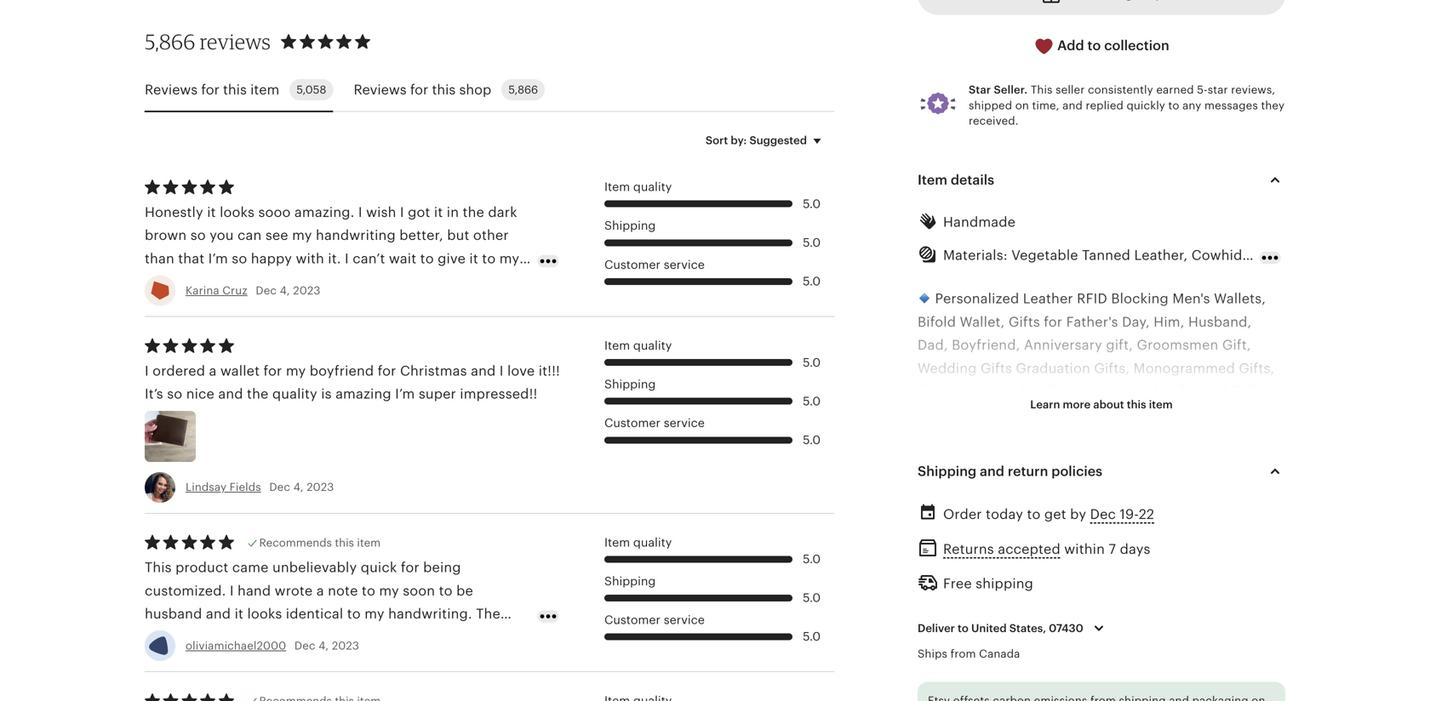 Task type: vqa. For each thing, say whether or not it's contained in the screenshot.
the bottommost "get"
no



Task type: locate. For each thing, give the bounding box(es) containing it.
karina cruz dec 4, 2023
[[186, 284, 321, 297]]

0 horizontal spatial you
[[210, 228, 234, 243]]

0 vertical spatial so
[[191, 228, 206, 243]]

1 customer service from the top
[[605, 258, 705, 271]]

for inside this product came unbelievably quick for being customized. i hand wrote a note to my soon to be husband and it looks identical to my handwriting. the wallet is high quality and the material is outstanding. i would absolutely shop here again.
[[401, 560, 420, 576]]

they
[[1262, 99, 1285, 112]]

way?
[[1228, 477, 1261, 492]]

wallet up stylish
[[1192, 454, 1232, 469]]

1 vertical spatial service
[[664, 417, 705, 430]]

the up but
[[463, 205, 485, 220]]

to left 'get'
[[1027, 507, 1041, 522]]

0 vertical spatial 2023
[[293, 284, 321, 297]]

and down "seller"
[[1063, 99, 1083, 112]]

i left got
[[400, 205, 404, 220]]

i left hand
[[230, 584, 234, 599]]

1 vertical spatial you
[[958, 454, 982, 469]]

alongside
[[936, 685, 1002, 700]]

1 vertical spatial 2023
[[307, 481, 334, 494]]

and inside 🔵   our wallets are made from the finest vegetable- tanned full-grain leather. the perks of having the wallet made from premium quality full-grain leather makes the wallet age backward; the color becomes more vibrant and pretty.
[[969, 639, 994, 654]]

looks inside honestly it looks sooo amazing. i wish i got it in the dark brown so you can see my handwriting better, but other than that i'm so happy with it. i can't wait to give it to my fiancé
[[220, 205, 255, 220]]

1 horizontal spatial in
[[1077, 477, 1090, 492]]

0 vertical spatial item quality
[[605, 180, 672, 194]]

is
[[321, 387, 332, 402], [188, 630, 199, 645], [396, 630, 407, 645]]

1 horizontal spatial gifts,
[[1239, 361, 1275, 376]]

1 vertical spatial with
[[1056, 407, 1085, 423]]

boyfriend,
[[952, 338, 1021, 353]]

item left 5,058
[[250, 82, 280, 97]]

4, down happy at the top left of page
[[280, 284, 290, 297]]

so right it's
[[167, 387, 182, 402]]

dec right cruz
[[256, 284, 277, 297]]

i'm
[[208, 251, 228, 266], [395, 387, 415, 402]]

rfid
[[1077, 291, 1108, 307], [1089, 407, 1119, 423]]

the inside 🔵   our wallets are made from the finest vegetable- tanned full-grain leather. the perks of having the wallet made from premium quality full-grain leather makes the wallet age backward; the color becomes more vibrant and pretty.
[[1086, 569, 1110, 585]]

leather up anniversary
[[1023, 291, 1074, 307]]

reviews down 5,866 reviews
[[145, 82, 198, 97]]

1 horizontal spatial i'm
[[395, 387, 415, 402]]

i ordered a wallet for my boyfriend for christmas and i love it!!! it's so nice and the quality is amazing i'm super impressed!!
[[145, 364, 560, 402]]

1 horizontal spatial that
[[1236, 454, 1262, 469]]

0 vertical spatial 5,866
[[145, 29, 195, 54]]

4 5.0 from the top
[[803, 356, 821, 369]]

1 vertical spatial looks
[[247, 607, 282, 622]]

1 vertical spatial this
[[145, 560, 172, 576]]

0 horizontal spatial 4,
[[280, 284, 290, 297]]

for
[[201, 82, 220, 97], [410, 82, 429, 97], [1044, 315, 1063, 330], [264, 364, 282, 379], [378, 364, 396, 379], [401, 560, 420, 576]]

the up the perks
[[1115, 546, 1137, 561]]

item inside dropdown button
[[918, 172, 948, 188]]

0 horizontal spatial i'm
[[208, 251, 228, 266]]

1 reviews from the left
[[145, 82, 198, 97]]

gifts, down gift, at right
[[1095, 361, 1130, 376]]

men's
[[1173, 291, 1211, 307]]

2 vertical spatial 4,
[[319, 640, 329, 653]]

1 horizontal spatial so
[[191, 228, 206, 243]]

grain up premium on the bottom right
[[994, 569, 1028, 585]]

looks inside this product came unbelievably quick for being customized. i hand wrote a note to my soon to be husband and it looks identical to my handwriting. the wallet is high quality and the material is outstanding. i would absolutely shop here again.
[[247, 607, 282, 622]]

shipping
[[605, 219, 656, 233], [605, 378, 656, 391], [918, 464, 977, 479], [605, 575, 656, 588]]

service
[[664, 258, 705, 271], [664, 417, 705, 430], [664, 614, 705, 627]]

quality inside 🔵   our wallets are made from the finest vegetable- tanned full-grain leather. the perks of having the wallet made from premium quality full-grain leather makes the wallet age backward; the color becomes more vibrant and pretty.
[[1058, 592, 1103, 608]]

rfid up the father's
[[1077, 291, 1108, 307]]

customer for honestly it looks sooo amazing. i wish i got it in the dark brown so you can see my handwriting better, but other than that i'm so happy with it. i can't wait to give it to my fiancé
[[605, 258, 661, 271]]

1 5.0 from the top
[[803, 197, 821, 211]]

4, right fields
[[293, 481, 304, 494]]

1 vertical spatial the
[[476, 607, 501, 622]]

1 vertical spatial customer service
[[605, 417, 705, 430]]

1 horizontal spatial with
[[1056, 407, 1085, 423]]

2 vertical spatial in
[[1231, 685, 1243, 700]]

0 vertical spatial more
[[1063, 399, 1091, 411]]

this seller consistently earned 5-star reviews, shipped on time, and replied quickly to any messages they received.
[[969, 84, 1285, 127]]

love
[[508, 364, 535, 379]]

states,
[[1010, 622, 1047, 635]]

i up it's
[[145, 364, 149, 379]]

i'm up karina cruz link
[[208, 251, 228, 266]]

made up leather.
[[1039, 546, 1076, 561]]

0 vertical spatial grain
[[994, 569, 1028, 585]]

item down 'monogrammed'
[[1149, 399, 1173, 411]]

wallet inside this product came unbelievably quick for being customized. i hand wrote a note to my soon to be husband and it looks identical to my handwriting. the wallet is high quality and the material is outstanding. i would absolutely shop here again.
[[145, 630, 184, 645]]

shop inside this product came unbelievably quick for being customized. i hand wrote a note to my soon to be husband and it looks identical to my handwriting. the wallet is high quality and the material is outstanding. i would absolutely shop here again.
[[261, 653, 294, 668]]

place!
[[1101, 500, 1141, 515]]

0 horizontal spatial item
[[250, 82, 280, 97]]

customized.
[[145, 584, 226, 599]]

absolutely
[[189, 653, 258, 668]]

item inside dropdown button
[[1149, 399, 1173, 411]]

the down valuables
[[1040, 500, 1061, 515]]

wedding
[[918, 361, 977, 376]]

i'm inside honestly it looks sooo amazing. i wish i got it in the dark brown so you can see my handwriting better, but other than that i'm so happy with it. i can't wait to give it to my fiancé
[[208, 251, 228, 266]]

1 vertical spatial 5,866
[[509, 84, 538, 96]]

0 vertical spatial looks
[[220, 205, 255, 220]]

5,866 reviews
[[145, 29, 271, 54]]

to left be on the left bottom
[[439, 584, 453, 599]]

with inside honestly it looks sooo amazing. i wish i got it in the dark brown so you can see my handwriting better, but other than that i'm so happy with it. i can't wait to give it to my fiancé
[[296, 251, 324, 266]]

is left high
[[188, 630, 199, 645]]

5,866 inside tab list
[[509, 84, 538, 96]]

secure
[[1105, 477, 1149, 492]]

1 horizontal spatial are
[[1171, 685, 1192, 700]]

gifts right wallet,
[[1009, 315, 1041, 330]]

0 horizontal spatial 5,866
[[145, 29, 195, 54]]

my left boyfriend
[[286, 364, 306, 379]]

day,
[[1123, 315, 1150, 330]]

to down valuables
[[1022, 500, 1036, 515]]

2 vertical spatial service
[[664, 614, 705, 627]]

item
[[918, 172, 948, 188], [605, 180, 630, 194], [605, 339, 630, 353], [605, 536, 630, 550]]

1 vertical spatial more
[[1216, 616, 1250, 631]]

1 horizontal spatial this
[[1031, 84, 1053, 96]]

today
[[986, 507, 1024, 522]]

2 reviews from the left
[[354, 82, 407, 97]]

wallet inside i ordered a wallet for my boyfriend for christmas and i love it!!! it's so nice and the quality is amazing i'm super impressed!!
[[220, 364, 260, 379]]

the up outstanding.
[[476, 607, 501, 622]]

the down "identical"
[[313, 630, 335, 645]]

4,
[[280, 284, 290, 297], [293, 481, 304, 494], [319, 640, 329, 653]]

and down protective
[[1153, 477, 1178, 492]]

tanned
[[1179, 384, 1228, 399]]

and
[[1063, 99, 1083, 112], [471, 364, 496, 379], [218, 387, 243, 402], [980, 464, 1005, 479], [1153, 477, 1178, 492], [206, 607, 231, 622], [284, 630, 309, 645], [969, 639, 994, 654]]

are left built-
[[1171, 685, 1192, 700]]

fiancé
[[145, 274, 186, 290]]

a inside this product came unbelievably quick for being customized. i hand wrote a note to my soon to be husband and it looks identical to my handwriting. the wallet is high quality and the material is outstanding. i would absolutely shop here again.
[[317, 584, 324, 599]]

came
[[232, 560, 269, 576]]

that inside 🟢   do you need a high-quality, protective wallet that will hold your valuables in a secure and stylish way? you have come to the right place!
[[1236, 454, 1262, 469]]

replied
[[1086, 99, 1124, 112]]

i
[[358, 205, 363, 220], [400, 205, 404, 220], [345, 251, 349, 266], [145, 364, 149, 379], [500, 364, 504, 379], [230, 584, 234, 599], [499, 630, 503, 645]]

from right ships
[[951, 648, 976, 661]]

2 vertical spatial item
[[357, 537, 381, 550]]

1 vertical spatial made
[[918, 592, 955, 608]]

looks down hand
[[247, 607, 282, 622]]

and down united
[[969, 639, 994, 654]]

quality inside i ordered a wallet for my boyfriend for christmas and i love it!!! it's so nice and the quality is amazing i'm super impressed!!
[[272, 387, 317, 402]]

1 vertical spatial grain
[[1132, 592, 1166, 608]]

you
[[210, 228, 234, 243], [958, 454, 982, 469]]

that inside honestly it looks sooo amazing. i wish i got it in the dark brown so you can see my handwriting better, but other than that i'm so happy with it. i can't wait to give it to my fiancé
[[178, 251, 205, 266]]

and inside shipping and return policies dropdown button
[[980, 464, 1005, 479]]

more left l
[[1063, 399, 1091, 411]]

it!!!
[[539, 364, 560, 379]]

lindsay fields link
[[186, 481, 261, 494]]

is right material
[[396, 630, 407, 645]]

0 horizontal spatial with
[[296, 251, 324, 266]]

this inside "this seller consistently earned 5-star reviews, shipped on time, and replied quickly to any messages they received."
[[1031, 84, 1053, 96]]

lindsay fields dec 4, 2023
[[186, 481, 334, 494]]

gifts, up 'full-' in the right of the page
[[1239, 361, 1275, 376]]

1 horizontal spatial full-
[[1107, 592, 1132, 608]]

you left can
[[210, 228, 234, 243]]

leather
[[1023, 291, 1074, 307], [958, 407, 1008, 423]]

the right nice at the bottom left of page
[[247, 387, 269, 402]]

2 horizontal spatial in
[[1231, 685, 1243, 700]]

with right built-
[[1247, 685, 1275, 700]]

3 customer service from the top
[[605, 614, 705, 627]]

1 customer from the top
[[605, 258, 661, 271]]

1 vertical spatial item
[[1149, 399, 1173, 411]]

i right outstanding.
[[499, 630, 503, 645]]

handmade
[[944, 214, 1016, 230]]

0 vertical spatial are
[[1014, 546, 1035, 561]]

1 item quality from the top
[[605, 180, 672, 194]]

the left color
[[1087, 616, 1109, 631]]

0 horizontal spatial this
[[145, 560, 172, 576]]

looks
[[220, 205, 255, 220], [247, 607, 282, 622]]

so inside i ordered a wallet for my boyfriend for christmas and i love it!!! it's so nice and the quality is amazing i'm super impressed!!
[[167, 387, 182, 402]]

collection
[[1105, 38, 1170, 53]]

dark
[[488, 205, 518, 220]]

rfid down l
[[1089, 407, 1119, 423]]

item quality for this product came unbelievably quick for being customized. i hand wrote a note to my soon to be husband and it looks identical to my handwriting. the wallet is high quality and the material is outstanding. i would absolutely shop here again.
[[605, 536, 672, 550]]

1 horizontal spatial you
[[958, 454, 982, 469]]

tab list
[[145, 69, 835, 113]]

1 horizontal spatial shop
[[459, 82, 492, 97]]

a
[[209, 364, 217, 379], [1023, 454, 1030, 469], [1093, 477, 1101, 492], [317, 584, 324, 599]]

canada
[[980, 648, 1021, 661]]

4, up "here"
[[319, 640, 329, 653]]

free shipping
[[944, 576, 1034, 592]]

3 item quality from the top
[[605, 536, 672, 550]]

wallets up free shipping
[[964, 546, 1011, 561]]

united
[[972, 622, 1007, 635]]

vegetable-
[[1182, 546, 1252, 561]]

so down can
[[232, 251, 247, 266]]

a inside i ordered a wallet for my boyfriend for christmas and i love it!!! it's so nice and the quality is amazing i'm super impressed!!
[[209, 364, 217, 379]]

perks
[[1114, 569, 1150, 585]]

for inside 🔹  personalized leather rfid blocking men's wallets, bifold wallet, gifts for father's day, him, husband, dad, boyfriend, anniversary gift, groomsmen gift, wedding gifts graduation gifts, monogrammed gifts, engraving initials & quotes l vegetable tanned full- grain leather wallet with rfid blocking:
[[1044, 315, 1063, 330]]

1 horizontal spatial made
[[1039, 546, 1076, 561]]

1 horizontal spatial more
[[1216, 616, 1250, 631]]

dec 19-22 button
[[1091, 502, 1155, 527]]

2 5.0 from the top
[[803, 236, 821, 250]]

🔹  personalized leather rfid blocking men's wallets, bifold wallet, gifts for father's day, him, husband, dad, boyfriend, anniversary gift, groomsmen gift, wedding gifts graduation gifts, monogrammed gifts, engraving initials & quotes l vegetable tanned full- grain leather wallet with rfid blocking:
[[918, 291, 1275, 423]]

service for this product came unbelievably quick for being customized. i hand wrote a note to my soon to be husband and it looks identical to my handwriting. the wallet is high quality and the material is outstanding. i would absolutely shop here again.
[[664, 614, 705, 627]]

full- up color
[[1107, 592, 1132, 608]]

quality inside this product came unbelievably quick for being customized. i hand wrote a note to my soon to be husband and it looks identical to my handwriting. the wallet is high quality and the material is outstanding. i would absolutely shop here again.
[[236, 630, 281, 645]]

1 vertical spatial 4,
[[293, 481, 304, 494]]

leather down initials
[[958, 407, 1008, 423]]

0 horizontal spatial made
[[918, 592, 955, 608]]

valuables
[[1011, 477, 1074, 492]]

0 vertical spatial wallets
[[964, 546, 1011, 561]]

grain
[[994, 569, 1028, 585], [1132, 592, 1166, 608]]

with left it.
[[296, 251, 324, 266]]

0 horizontal spatial in
[[447, 205, 459, 220]]

a left note on the left bottom
[[317, 584, 324, 599]]

the up vibrant
[[918, 616, 940, 631]]

grain down of
[[1132, 592, 1166, 608]]

0 vertical spatial in
[[447, 205, 459, 220]]

1 horizontal spatial wallets
[[1122, 685, 1168, 700]]

3 customer from the top
[[605, 614, 661, 627]]

this up the customized.
[[145, 560, 172, 576]]

0 vertical spatial 4,
[[280, 284, 290, 297]]

the up makes
[[1220, 569, 1241, 585]]

and up impressed!!
[[471, 364, 496, 379]]

0 horizontal spatial that
[[178, 251, 205, 266]]

2 vertical spatial customer service
[[605, 614, 705, 627]]

2 gifts, from the left
[[1239, 361, 1275, 376]]

is down boyfriend
[[321, 387, 332, 402]]

1 horizontal spatial leather
[[1023, 291, 1074, 307]]

honestly it looks sooo amazing. i wish i got it in the dark brown so you can see my handwriting better, but other than that i'm so happy with it. i can't wait to give it to my fiancé
[[145, 205, 520, 290]]

0 vertical spatial that
[[178, 251, 205, 266]]

0 horizontal spatial gifts,
[[1095, 361, 1130, 376]]

0 vertical spatial service
[[664, 258, 705, 271]]

🔴   alongside its durability, our wallets are built-in with
[[918, 685, 1283, 702]]

0 vertical spatial i'm
[[208, 251, 228, 266]]

0 horizontal spatial reviews
[[145, 82, 198, 97]]

it right honestly
[[207, 205, 216, 220]]

0 horizontal spatial the
[[476, 607, 501, 622]]

to inside "deliver to united states, 07430" dropdown button
[[958, 622, 969, 635]]

the down within
[[1086, 569, 1110, 585]]

3 service from the top
[[664, 614, 705, 627]]

🔴
[[918, 685, 932, 700]]

a right need
[[1023, 454, 1030, 469]]

full-
[[968, 569, 994, 585], [1107, 592, 1132, 608]]

that right than
[[178, 251, 205, 266]]

2023 for lindsay fields dec 4, 2023
[[307, 481, 334, 494]]

that up way?
[[1236, 454, 1262, 469]]

7 5.0 from the top
[[803, 553, 821, 566]]

so for a
[[167, 387, 182, 402]]

i left wish
[[358, 205, 363, 220]]

this for seller
[[1031, 84, 1053, 96]]

1 vertical spatial from
[[959, 592, 991, 608]]

stylish
[[1182, 477, 1224, 492]]

it right give
[[470, 251, 479, 266]]

to down better,
[[420, 251, 434, 266]]

to left united
[[958, 622, 969, 635]]

material
[[338, 630, 393, 645]]

to right add
[[1088, 38, 1101, 53]]

anniversary
[[1024, 338, 1103, 353]]

looks up can
[[220, 205, 255, 220]]

so right brown
[[191, 228, 206, 243]]

in inside honestly it looks sooo amazing. i wish i got it in the dark brown so you can see my handwriting better, but other than that i'm so happy with it. i can't wait to give it to my fiancé
[[447, 205, 459, 220]]

from down free shipping
[[959, 592, 991, 608]]

shop
[[459, 82, 492, 97], [261, 653, 294, 668]]

wallets right our
[[1122, 685, 1168, 700]]

full- down the returns
[[968, 569, 994, 585]]

this up time,
[[1031, 84, 1053, 96]]

are inside 🔵   our wallets are made from the finest vegetable- tanned full-grain leather. the perks of having the wallet made from premium quality full-grain leather makes the wallet age backward; the color becomes more vibrant and pretty.
[[1014, 546, 1035, 561]]

1 vertical spatial in
[[1077, 477, 1090, 492]]

5.0
[[803, 197, 821, 211], [803, 236, 821, 250], [803, 275, 821, 288], [803, 356, 821, 369], [803, 395, 821, 408], [803, 433, 821, 447], [803, 553, 821, 566], [803, 592, 821, 605], [803, 630, 821, 644]]

gifts down boyfriend,
[[981, 361, 1013, 376]]

wallet up the would
[[145, 630, 184, 645]]

and right hold
[[980, 464, 1005, 479]]

reviews for this item
[[145, 82, 280, 97]]

a up nice at the bottom left of page
[[209, 364, 217, 379]]

is inside i ordered a wallet for my boyfriend for christmas and i love it!!! it's so nice and the quality is amazing i'm super impressed!!
[[321, 387, 332, 402]]

0 horizontal spatial wallets
[[964, 546, 1011, 561]]

1 vertical spatial that
[[1236, 454, 1262, 469]]

9 5.0 from the top
[[803, 630, 821, 644]]

better,
[[400, 228, 444, 243]]

1 horizontal spatial item
[[357, 537, 381, 550]]

2 vertical spatial customer
[[605, 614, 661, 627]]

1 service from the top
[[664, 258, 705, 271]]

1 vertical spatial shop
[[261, 653, 294, 668]]

wallet right ordered at bottom
[[220, 364, 260, 379]]

0 vertical spatial this
[[1031, 84, 1053, 96]]

item quality
[[605, 180, 672, 194], [605, 339, 672, 353], [605, 536, 672, 550]]

it down hand
[[235, 607, 244, 622]]

wallets
[[964, 546, 1011, 561], [1122, 685, 1168, 700]]

1 horizontal spatial is
[[321, 387, 332, 402]]

1 vertical spatial item quality
[[605, 339, 672, 353]]

0 horizontal spatial shop
[[261, 653, 294, 668]]

2 horizontal spatial so
[[232, 251, 247, 266]]

1 gifts, from the left
[[1095, 361, 1130, 376]]

customer service for honestly it looks sooo amazing. i wish i got it in the dark brown so you can see my handwriting better, but other than that i'm so happy with it. i can't wait to give it to my fiancé
[[605, 258, 705, 271]]

karina cruz link
[[186, 284, 248, 297]]

item up quick
[[357, 537, 381, 550]]

6 5.0 from the top
[[803, 433, 821, 447]]

customer service for this product came unbelievably quick for being customized. i hand wrote a note to my soon to be husband and it looks identical to my handwriting. the wallet is high quality and the material is outstanding. i would absolutely shop here again.
[[605, 614, 705, 627]]

1 horizontal spatial reviews
[[354, 82, 407, 97]]

8 5.0 from the top
[[803, 592, 821, 605]]

this
[[223, 82, 247, 97], [432, 82, 456, 97], [1127, 399, 1147, 411], [335, 537, 354, 550]]

1 horizontal spatial the
[[1086, 569, 1110, 585]]

to down quick
[[362, 584, 376, 599]]

2 vertical spatial item quality
[[605, 536, 672, 550]]

more down makes
[[1216, 616, 1250, 631]]

0 vertical spatial full-
[[968, 569, 994, 585]]

0 horizontal spatial grain
[[994, 569, 1028, 585]]

grain
[[918, 407, 954, 423]]

shipping inside shipping and return policies dropdown button
[[918, 464, 977, 479]]

2 vertical spatial with
[[1247, 685, 1275, 700]]

0 vertical spatial customer
[[605, 258, 661, 271]]

accepted
[[998, 542, 1061, 557]]

wallets,
[[1215, 291, 1266, 307]]

ordered
[[153, 364, 205, 379]]

quality,
[[1068, 454, 1117, 469]]

i right it.
[[345, 251, 349, 266]]

0 vertical spatial with
[[296, 251, 324, 266]]

tab list containing reviews for this item
[[145, 69, 835, 113]]

and inside 🟢   do you need a high-quality, protective wallet that will hold your valuables in a secure and stylish way? you have come to the right place!
[[1153, 477, 1178, 492]]

this inside this product came unbelievably quick for being customized. i hand wrote a note to my soon to be husband and it looks identical to my handwriting. the wallet is high quality and the material is outstanding. i would absolutely shop here again.
[[145, 560, 172, 576]]

0 horizontal spatial are
[[1014, 546, 1035, 561]]

2 horizontal spatial item
[[1149, 399, 1173, 411]]

days
[[1120, 542, 1151, 557]]

in inside 🟢   do you need a high-quality, protective wallet that will hold your valuables in a secure and stylish way? you have come to the right place!
[[1077, 477, 1090, 492]]

to inside add to collection button
[[1088, 38, 1101, 53]]

having
[[1171, 569, 1216, 585]]

add
[[1058, 38, 1085, 53]]

0 vertical spatial customer service
[[605, 258, 705, 271]]

this product came unbelievably quick for being customized. i hand wrote a note to my soon to be husband and it looks identical to my handwriting. the wallet is high quality and the material is outstanding. i would absolutely shop here again.
[[145, 560, 503, 668]]

to down earned
[[1169, 99, 1180, 112]]

made down tanned
[[918, 592, 955, 608]]

5,866 for 5,866 reviews
[[145, 29, 195, 54]]

wallet up vibrant
[[943, 616, 983, 631]]

0 horizontal spatial is
[[188, 630, 199, 645]]

customer
[[605, 258, 661, 271], [605, 417, 661, 430], [605, 614, 661, 627]]

1 vertical spatial wallets
[[1122, 685, 1168, 700]]

i'm left super
[[395, 387, 415, 402]]

0 horizontal spatial more
[[1063, 399, 1091, 411]]

2 horizontal spatial with
[[1247, 685, 1275, 700]]

item details
[[918, 172, 995, 188]]

return
[[1008, 464, 1049, 479]]

this
[[1031, 84, 1053, 96], [145, 560, 172, 576]]

1 horizontal spatial 4,
[[293, 481, 304, 494]]

wrote
[[275, 584, 313, 599]]

him,
[[1154, 315, 1185, 330]]

1 vertical spatial customer
[[605, 417, 661, 430]]

2 vertical spatial 2023
[[332, 640, 359, 653]]



Task type: describe. For each thing, give the bounding box(es) containing it.
with inside 🔴   alongside its durability, our wallets are built-in with
[[1247, 685, 1275, 700]]

wallet inside 🟢   do you need a high-quality, protective wallet that will hold your valuables in a secure and stylish way? you have come to the right place!
[[1192, 454, 1232, 469]]

my inside i ordered a wallet for my boyfriend for christmas and i love it!!! it's so nice and the quality is amazing i'm super impressed!!
[[286, 364, 306, 379]]

1 vertical spatial leather
[[958, 407, 1008, 423]]

shop inside tab list
[[459, 82, 492, 97]]

4, for lindsay fields dec 4, 2023
[[293, 481, 304, 494]]

0 vertical spatial rfid
[[1077, 291, 1108, 307]]

my up material
[[365, 607, 385, 622]]

can't
[[353, 251, 385, 266]]

to down note on the left bottom
[[347, 607, 361, 622]]

nice
[[186, 387, 215, 402]]

this inside dropdown button
[[1127, 399, 1147, 411]]

by
[[1071, 507, 1087, 522]]

quickly
[[1127, 99, 1166, 112]]

can
[[238, 228, 262, 243]]

amazing
[[336, 387, 392, 402]]

0 vertical spatial made
[[1039, 546, 1076, 561]]

dec right by
[[1091, 507, 1116, 522]]

0 vertical spatial from
[[1080, 546, 1112, 561]]

wallet,
[[960, 315, 1005, 330]]

wallets inside 🔵   our wallets are made from the finest vegetable- tanned full-grain leather. the perks of having the wallet made from premium quality full-grain leather makes the wallet age backward; the color becomes more vibrant and pretty.
[[964, 546, 1011, 561]]

1 vertical spatial rfid
[[1089, 407, 1119, 423]]

wallet up makes
[[1245, 569, 1284, 585]]

my down other
[[500, 251, 520, 266]]

it's
[[145, 387, 163, 402]]

wallets inside 🔴   alongside its durability, our wallets are built-in with
[[1122, 685, 1168, 700]]

sort
[[706, 134, 728, 147]]

and up high
[[206, 607, 231, 622]]

husband
[[145, 607, 202, 622]]

the inside this product came unbelievably quick for being customized. i hand wrote a note to my soon to be husband and it looks identical to my handwriting. the wallet is high quality and the material is outstanding. i would absolutely shop here again.
[[476, 607, 501, 622]]

star
[[969, 84, 991, 96]]

honestly
[[145, 205, 203, 220]]

1 vertical spatial gifts
[[981, 361, 1013, 376]]

star seller.
[[969, 84, 1028, 96]]

would
[[145, 653, 185, 668]]

2 service from the top
[[664, 417, 705, 430]]

are inside 🔴   alongside its durability, our wallets are built-in with
[[1171, 685, 1192, 700]]

5,058
[[297, 84, 327, 96]]

boyfriend
[[310, 364, 374, 379]]

lindsay
[[186, 481, 227, 494]]

hand
[[238, 584, 271, 599]]

other
[[473, 228, 509, 243]]

messages
[[1205, 99, 1259, 112]]

being
[[423, 560, 461, 576]]

0 horizontal spatial full-
[[968, 569, 994, 585]]

learn more about this item button
[[1018, 390, 1186, 421]]

and right nice at the bottom left of page
[[218, 387, 243, 402]]

quick
[[361, 560, 397, 576]]

in inside 🔴   alongside its durability, our wallets are built-in with
[[1231, 685, 1243, 700]]

learn more about this item
[[1031, 399, 1173, 411]]

leather
[[1170, 592, 1217, 608]]

high-
[[1034, 454, 1068, 469]]

again.
[[331, 653, 372, 668]]

2 horizontal spatial is
[[396, 630, 407, 645]]

by:
[[731, 134, 747, 147]]

consistently
[[1088, 84, 1154, 96]]

got
[[408, 205, 431, 220]]

1 vertical spatial so
[[232, 251, 247, 266]]

built-
[[1196, 685, 1231, 700]]

durability,
[[1025, 685, 1092, 700]]

vegetable
[[1109, 384, 1176, 399]]

so for looks
[[191, 228, 206, 243]]

the inside 🟢   do you need a high-quality, protective wallet that will hold your valuables in a secure and stylish way? you have come to the right place!
[[1040, 500, 1061, 515]]

reviews for reviews for this shop
[[354, 82, 407, 97]]

1 vertical spatial full-
[[1107, 592, 1132, 608]]

returns accepted button
[[944, 537, 1061, 562]]

the inside this product came unbelievably quick for being customized. i hand wrote a note to my soon to be husband and it looks identical to my handwriting. the wallet is high quality and the material is outstanding. i would absolutely shop here again.
[[313, 630, 335, 645]]

becomes
[[1151, 616, 1212, 631]]

more inside 🔵   our wallets are made from the finest vegetable- tanned full-grain leather. the perks of having the wallet made from premium quality full-grain leather makes the wallet age backward; the color becomes more vibrant and pretty.
[[1216, 616, 1250, 631]]

impressed!!
[[460, 387, 538, 402]]

shipping and return policies button
[[903, 451, 1301, 492]]

oliviamichael2000 link
[[186, 640, 286, 653]]

and inside "this seller consistently earned 5-star reviews, shipped on time, and replied quickly to any messages they received."
[[1063, 99, 1083, 112]]

within
[[1065, 542, 1105, 557]]

🟢
[[918, 454, 932, 469]]

i'm inside i ordered a wallet for my boyfriend for christmas and i love it!!! it's so nice and the quality is amazing i'm super impressed!!
[[395, 387, 415, 402]]

you inside 🟢   do you need a high-quality, protective wallet that will hold your valuables in a secure and stylish way? you have come to the right place!
[[958, 454, 982, 469]]

5,866 for 5,866
[[509, 84, 538, 96]]

and up "here"
[[284, 630, 309, 645]]

service for honestly it looks sooo amazing. i wish i got it in the dark brown so you can see my handwriting better, but other than that i'm so happy with it. i can't wait to give it to my fiancé
[[664, 258, 705, 271]]

free
[[944, 576, 972, 592]]

customer for this product came unbelievably quick for being customized. i hand wrote a note to my soon to be husband and it looks identical to my handwriting. the wallet is high quality and the material is outstanding. i would absolutely shop here again.
[[605, 614, 661, 627]]

our
[[936, 546, 961, 561]]

reviews for reviews for this item
[[145, 82, 198, 97]]

blocking
[[1112, 291, 1169, 307]]

christmas
[[400, 364, 467, 379]]

🔹
[[918, 291, 932, 307]]

5 5.0 from the top
[[803, 395, 821, 408]]

a down quality,
[[1093, 477, 1101, 492]]

more inside dropdown button
[[1063, 399, 1091, 411]]

with inside 🔹  personalized leather rfid blocking men's wallets, bifold wallet, gifts for father's day, him, husband, dad, boyfriend, anniversary gift, groomsmen gift, wedding gifts graduation gifts, monogrammed gifts, engraving initials & quotes l vegetable tanned full- grain leather wallet with rfid blocking:
[[1056, 407, 1085, 423]]

husband,
[[1189, 315, 1252, 330]]

your
[[978, 477, 1007, 492]]

item quality for honestly it looks sooo amazing. i wish i got it in the dark brown so you can see my handwriting better, but other than that i'm so happy with it. i can't wait to give it to my fiancé
[[605, 180, 672, 194]]

sort by: suggested
[[706, 134, 807, 147]]

dad,
[[918, 338, 948, 353]]

here
[[298, 653, 327, 668]]

makes
[[1221, 592, 1263, 608]]

premium
[[994, 592, 1054, 608]]

dec right fields
[[269, 481, 290, 494]]

on
[[1016, 99, 1030, 112]]

deliver
[[918, 622, 955, 635]]

add to collection button
[[918, 25, 1286, 67]]

0 vertical spatial gifts
[[1009, 315, 1041, 330]]

the inside i ordered a wallet for my boyfriend for christmas and i love it!!! it's so nice and the quality is amazing i'm super impressed!!
[[247, 387, 269, 402]]

1 horizontal spatial grain
[[1132, 592, 1166, 608]]

this for product
[[145, 560, 172, 576]]

seller
[[1056, 84, 1085, 96]]

2 customer from the top
[[605, 417, 661, 430]]

0 vertical spatial leather
[[1023, 291, 1074, 307]]

2 item quality from the top
[[605, 339, 672, 353]]

shipping
[[976, 576, 1034, 592]]

note
[[328, 584, 358, 599]]

07430
[[1049, 622, 1084, 635]]

but
[[447, 228, 470, 243]]

2 customer service from the top
[[605, 417, 705, 430]]

sooo
[[258, 205, 291, 220]]

2 vertical spatial from
[[951, 648, 976, 661]]

🟢   do you need a high-quality, protective wallet that will hold your valuables in a secure and stylish way? you have come to the right place!
[[918, 454, 1262, 515]]

i left love
[[500, 364, 504, 379]]

finest
[[1141, 546, 1178, 561]]

2023 for karina cruz dec 4, 2023
[[293, 284, 321, 297]]

dec up "here"
[[295, 640, 316, 653]]

it right got
[[434, 205, 443, 220]]

age
[[987, 616, 1011, 631]]

item inside tab list
[[250, 82, 280, 97]]

any
[[1183, 99, 1202, 112]]

shipped
[[969, 99, 1013, 112]]

to inside "this seller consistently earned 5-star reviews, shipped on time, and replied quickly to any messages they received."
[[1169, 99, 1180, 112]]

brown
[[145, 228, 187, 243]]

leather.
[[1032, 569, 1082, 585]]

pretty.
[[997, 639, 1040, 654]]

oliviamichael2000
[[186, 640, 286, 653]]

view details of this review photo by lindsay fields image
[[145, 411, 196, 462]]

happy
[[251, 251, 292, 266]]

the inside honestly it looks sooo amazing. i wish i got it in the dark brown so you can see my handwriting better, but other than that i'm so happy with it. i can't wait to give it to my fiancé
[[463, 205, 485, 220]]

cruz
[[223, 284, 248, 297]]

you inside honestly it looks sooo amazing. i wish i got it in the dark brown so you can see my handwriting better, but other than that i'm so happy with it. i can't wait to give it to my fiancé
[[210, 228, 234, 243]]

3 5.0 from the top
[[803, 275, 821, 288]]

handwriting.
[[388, 607, 472, 622]]

outstanding.
[[411, 630, 495, 645]]

4, for karina cruz dec 4, 2023
[[280, 284, 290, 297]]

reviews for this shop
[[354, 82, 492, 97]]

groomsmen
[[1137, 338, 1219, 353]]

to inside 🟢   do you need a high-quality, protective wallet that will hold your valuables in a secure and stylish way? you have come to the right place!
[[1022, 500, 1036, 515]]

engraving
[[918, 384, 985, 399]]

my down quick
[[379, 584, 399, 599]]

5-
[[1198, 84, 1208, 96]]

it inside this product came unbelievably quick for being customized. i hand wrote a note to my soon to be husband and it looks identical to my handwriting. the wallet is high quality and the material is outstanding. i would absolutely shop here again.
[[235, 607, 244, 622]]

my right see
[[292, 228, 312, 243]]

amazing.
[[295, 205, 355, 220]]

need
[[986, 454, 1019, 469]]

to down other
[[482, 251, 496, 266]]

wish
[[366, 205, 396, 220]]

soon
[[403, 584, 435, 599]]

fields
[[230, 481, 261, 494]]

see
[[266, 228, 288, 243]]

suggested
[[750, 134, 807, 147]]

shipping and return policies
[[918, 464, 1103, 479]]



